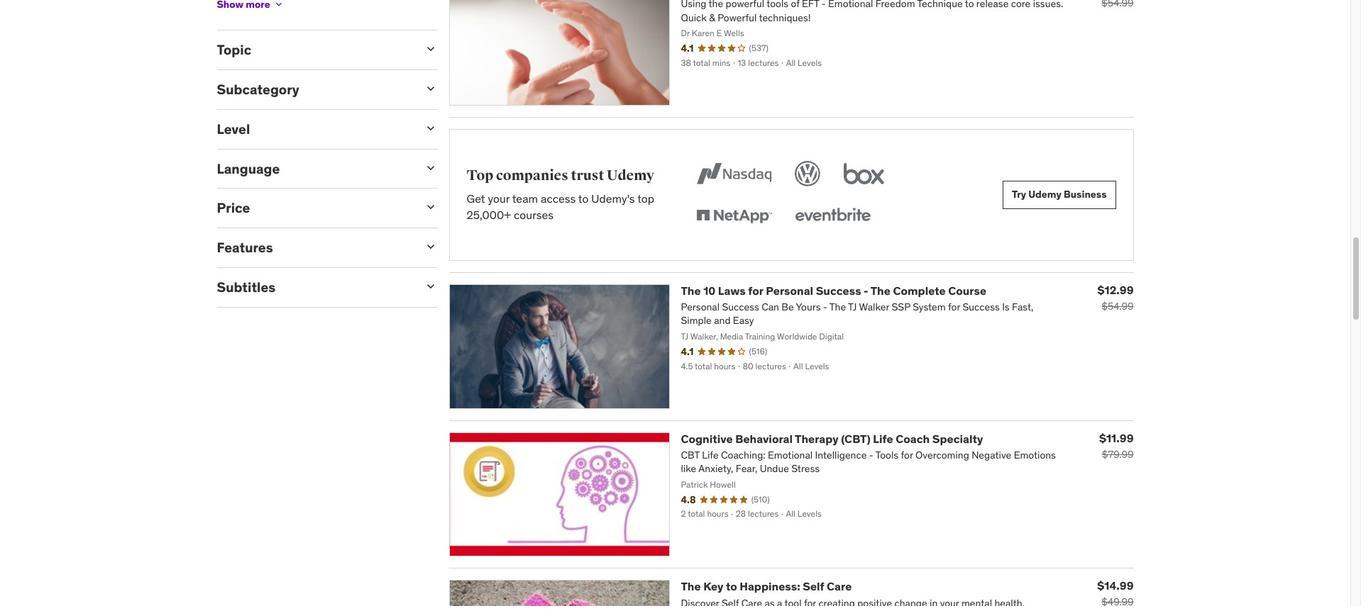 Task type: vqa. For each thing, say whether or not it's contained in the screenshot.
Bootcamp inside The Complete Flutter Development Bootcamp With Dart Dr. Angela Yu
no



Task type: locate. For each thing, give the bounding box(es) containing it.
topic button
[[217, 41, 412, 58]]

topic
[[217, 41, 251, 58]]

box image
[[841, 158, 888, 189]]

coach
[[896, 432, 930, 446]]

udemy right try on the top of page
[[1029, 188, 1062, 201]]

to right key
[[726, 580, 737, 594]]

access
[[541, 192, 576, 206]]

subtitles
[[217, 279, 276, 296]]

0 vertical spatial to
[[578, 192, 589, 206]]

subcategory
[[217, 81, 299, 98]]

top companies trust udemy get your team access to udemy's top 25,000+ courses
[[467, 167, 655, 222]]

1 horizontal spatial to
[[726, 580, 737, 594]]

cognitive behavioral therapy (cbt) life coach specialty
[[681, 432, 983, 446]]

to
[[578, 192, 589, 206], [726, 580, 737, 594]]

small image for subcategory
[[423, 82, 438, 96]]

1 vertical spatial small image
[[423, 161, 438, 175]]

top
[[467, 167, 494, 185]]

1 small image from the top
[[423, 42, 438, 56]]

to down trust
[[578, 192, 589, 206]]

1 small image from the top
[[423, 121, 438, 135]]

netapp image
[[694, 201, 775, 232]]

team
[[512, 192, 538, 206]]

udemy up top
[[607, 167, 655, 185]]

0 horizontal spatial to
[[578, 192, 589, 206]]

the key to happiness: self care
[[681, 580, 852, 594]]

the left the 10
[[681, 284, 701, 298]]

udemy inside top companies trust udemy get your team access to udemy's top 25,000+ courses
[[607, 167, 655, 185]]

language button
[[217, 160, 412, 177]]

self
[[803, 580, 825, 594]]

small image for language
[[423, 161, 438, 175]]

features
[[217, 239, 273, 256]]

2 small image from the top
[[423, 161, 438, 175]]

specialty
[[933, 432, 983, 446]]

0 vertical spatial udemy
[[607, 167, 655, 185]]

the key to happiness: self care link
[[681, 580, 852, 594]]

small image for features
[[423, 240, 438, 254]]

trust
[[571, 167, 604, 185]]

level button
[[217, 121, 412, 138]]

$14.99
[[1098, 579, 1134, 594]]

complete
[[893, 284, 946, 298]]

3 small image from the top
[[423, 280, 438, 294]]

2 vertical spatial small image
[[423, 280, 438, 294]]

the left key
[[681, 580, 701, 594]]

behavioral
[[736, 432, 793, 446]]

cognitive
[[681, 432, 733, 446]]

3 small image from the top
[[423, 200, 438, 215]]

2 small image from the top
[[423, 82, 438, 96]]

4 small image from the top
[[423, 240, 438, 254]]

the
[[681, 284, 701, 298], [871, 284, 891, 298], [681, 580, 701, 594]]

xsmall image
[[273, 0, 284, 10]]

small image
[[423, 121, 438, 135], [423, 161, 438, 175], [423, 280, 438, 294]]

course
[[949, 284, 987, 298]]

(cbt)
[[841, 432, 871, 446]]

small image for level
[[423, 121, 438, 135]]

udemy
[[607, 167, 655, 185], [1029, 188, 1062, 201]]

to inside top companies trust udemy get your team access to udemy's top 25,000+ courses
[[578, 192, 589, 206]]

0 vertical spatial small image
[[423, 121, 438, 135]]

cognitive behavioral therapy (cbt) life coach specialty link
[[681, 432, 983, 446]]

$79.99
[[1102, 448, 1134, 461]]

companies
[[496, 167, 568, 185]]

nasdaq image
[[694, 158, 775, 189]]

$12.99 $54.99
[[1098, 283, 1134, 313]]

1 horizontal spatial udemy
[[1029, 188, 1062, 201]]

udemy's
[[592, 192, 635, 206]]

volkswagen image
[[792, 158, 824, 189]]

0 horizontal spatial udemy
[[607, 167, 655, 185]]

small image
[[423, 42, 438, 56], [423, 82, 438, 96], [423, 200, 438, 215], [423, 240, 438, 254]]

laws
[[718, 284, 746, 298]]

price button
[[217, 200, 412, 217]]

subtitles button
[[217, 279, 412, 296]]

try
[[1012, 188, 1026, 201]]

therapy
[[795, 432, 839, 446]]

your
[[488, 192, 510, 206]]



Task type: describe. For each thing, give the bounding box(es) containing it.
-
[[864, 284, 869, 298]]

happiness:
[[740, 580, 801, 594]]

for
[[748, 284, 764, 298]]

life
[[873, 432, 894, 446]]

try udemy business
[[1012, 188, 1107, 201]]

10
[[704, 284, 716, 298]]

$12.99
[[1098, 283, 1134, 297]]

get
[[467, 192, 485, 206]]

try udemy business link
[[1003, 181, 1116, 209]]

price
[[217, 200, 250, 217]]

$11.99 $79.99
[[1100, 431, 1134, 461]]

subcategory button
[[217, 81, 412, 98]]

level
[[217, 121, 250, 138]]

$11.99
[[1100, 431, 1134, 445]]

the 10 laws for personal success - the complete course
[[681, 284, 987, 298]]

25,000+
[[467, 208, 511, 222]]

language
[[217, 160, 280, 177]]

the right -
[[871, 284, 891, 298]]

$54.99
[[1102, 300, 1134, 313]]

business
[[1064, 188, 1107, 201]]

eventbrite image
[[792, 201, 874, 232]]

courses
[[514, 208, 554, 222]]

top
[[638, 192, 655, 206]]

key
[[704, 580, 724, 594]]

1 vertical spatial udemy
[[1029, 188, 1062, 201]]

1 vertical spatial to
[[726, 580, 737, 594]]

small image for topic
[[423, 42, 438, 56]]

the for the key to happiness: self care
[[681, 580, 701, 594]]

success
[[816, 284, 861, 298]]

small image for subtitles
[[423, 280, 438, 294]]

small image for price
[[423, 200, 438, 215]]

the 10 laws for personal success - the complete course link
[[681, 284, 987, 298]]

features button
[[217, 239, 412, 256]]

personal
[[766, 284, 814, 298]]

the for the 10 laws for personal success - the complete course
[[681, 284, 701, 298]]

care
[[827, 580, 852, 594]]



